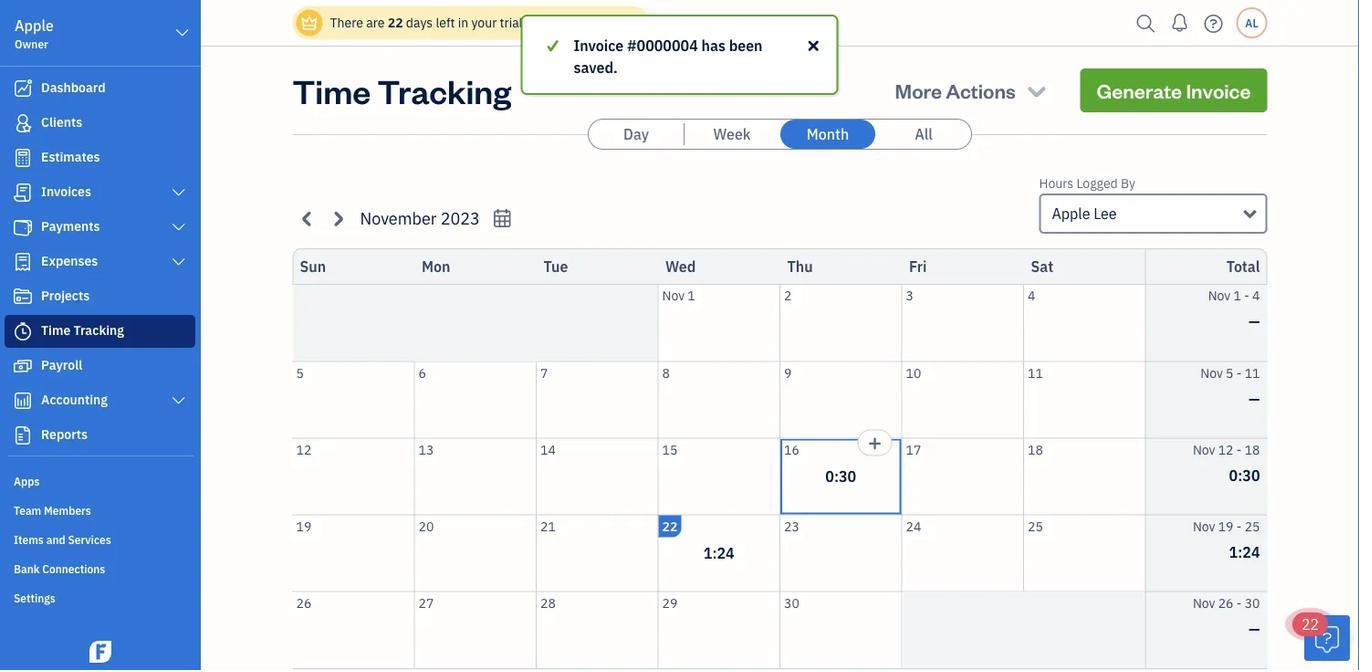 Task type: describe. For each thing, give the bounding box(es) containing it.
day
[[624, 125, 649, 144]]

2 button
[[781, 285, 902, 361]]

trial.
[[500, 14, 526, 31]]

accounting
[[41, 391, 108, 408]]

payments link
[[5, 211, 195, 244]]

chevrondown image
[[1024, 78, 1050, 103]]

nov for nov 12 - 18 0:30
[[1193, 441, 1216, 458]]

crown image
[[300, 13, 319, 32]]

— for nov 5 - 11 —
[[1249, 389, 1260, 408]]

project image
[[12, 288, 34, 306]]

8 button
[[659, 362, 780, 438]]

30 inside the nov 26 - 30 —
[[1245, 594, 1260, 611]]

- for nov 12 - 18 0:30
[[1237, 441, 1242, 458]]

chevron large down image for payments
[[170, 220, 187, 235]]

apple owner
[[15, 16, 54, 51]]

11 inside button
[[1028, 364, 1043, 381]]

22 1:24
[[662, 518, 735, 563]]

10 button
[[903, 362, 1024, 438]]

6
[[419, 364, 426, 381]]

apple lee button
[[1040, 194, 1268, 234]]

payroll
[[41, 357, 82, 373]]

nov for nov 1 - 4 —
[[1209, 287, 1231, 304]]

1 for nov 1 - 4 —
[[1234, 287, 1242, 304]]

bank
[[14, 562, 40, 576]]

nov 1
[[662, 287, 695, 304]]

16
[[784, 441, 800, 458]]

nov 19 - 25 1:24
[[1193, 518, 1260, 562]]

days
[[406, 14, 433, 31]]

7
[[541, 364, 548, 381]]

expenses link
[[5, 246, 195, 278]]

dashboard
[[41, 79, 106, 96]]

30 inside button
[[784, 594, 800, 611]]

20 button
[[415, 515, 536, 591]]

nov 26 - 30 —
[[1193, 594, 1260, 638]]

check image
[[545, 35, 561, 57]]

14
[[541, 441, 556, 458]]

saved.
[[574, 58, 618, 77]]

november 2023
[[360, 207, 480, 229]]

previous month image
[[297, 208, 318, 229]]

been
[[729, 36, 763, 55]]

services
[[68, 532, 111, 547]]

- for nov 26 - 30 —
[[1237, 594, 1242, 611]]

hours
[[1040, 175, 1074, 192]]

19 inside nov 19 - 25 1:24
[[1219, 518, 1234, 535]]

chart image
[[12, 392, 34, 410]]

11 inside nov 5 - 11 —
[[1245, 364, 1260, 381]]

4 inside button
[[1028, 287, 1036, 304]]

- for nov 1 - 4 —
[[1245, 287, 1250, 304]]

invoice inside button
[[1186, 77, 1251, 103]]

upgrade account link
[[529, 14, 635, 31]]

are
[[366, 14, 385, 31]]

month
[[807, 125, 849, 144]]

8
[[662, 364, 670, 381]]

items and services link
[[5, 525, 195, 552]]

17 button
[[903, 439, 1024, 515]]

by
[[1121, 175, 1136, 192]]

team
[[14, 503, 41, 518]]

your
[[472, 14, 497, 31]]

14 button
[[537, 439, 658, 515]]

19 inside button
[[296, 518, 312, 535]]

items and services
[[14, 532, 111, 547]]

invoices
[[41, 183, 91, 200]]

13
[[419, 441, 434, 458]]

4 inside nov 1 - 4 —
[[1253, 287, 1260, 304]]

report image
[[12, 426, 34, 445]]

hours logged by
[[1040, 175, 1136, 192]]

more actions
[[895, 77, 1016, 103]]

resource center badge image
[[1305, 615, 1350, 661]]

all
[[915, 125, 933, 144]]

1:24 inside nov 19 - 25 1:24
[[1230, 542, 1260, 562]]

dashboard image
[[12, 79, 34, 98]]

account
[[586, 14, 635, 31]]

expense image
[[12, 253, 34, 271]]

tracking inside 'link'
[[74, 322, 124, 339]]

2
[[784, 287, 792, 304]]

29 button
[[659, 592, 780, 668]]

there
[[330, 14, 363, 31]]

15 button
[[659, 439, 780, 515]]

17
[[906, 441, 922, 458]]

6 button
[[415, 362, 536, 438]]

and
[[46, 532, 65, 547]]

3 button
[[903, 285, 1024, 361]]

money image
[[12, 357, 34, 375]]

reports
[[41, 426, 88, 443]]

nov 12 - 18 0:30
[[1193, 441, 1260, 485]]

estimate image
[[12, 149, 34, 167]]

5 inside button
[[296, 364, 304, 381]]

settings link
[[5, 583, 195, 611]]

connections
[[42, 562, 105, 576]]

team members
[[14, 503, 91, 518]]

al
[[1246, 16, 1259, 30]]

week
[[714, 125, 751, 144]]

next month image
[[327, 208, 348, 229]]

23 button
[[781, 515, 902, 591]]

nov 1 button
[[659, 285, 780, 361]]

12 inside nov 12 - 18 0:30
[[1219, 441, 1234, 458]]

projects link
[[5, 280, 195, 313]]

0 vertical spatial time tracking
[[293, 68, 511, 112]]

estimates link
[[5, 142, 195, 174]]

freshbooks image
[[86, 641, 115, 663]]

18 inside 18 button
[[1028, 441, 1043, 458]]

26 inside the nov 26 - 30 —
[[1219, 594, 1234, 611]]

15
[[662, 441, 678, 458]]

7 button
[[537, 362, 658, 438]]

search image
[[1132, 10, 1161, 37]]

go to help image
[[1199, 10, 1229, 37]]

1:24 inside 22 1:24
[[704, 544, 735, 563]]

0 vertical spatial 22
[[388, 14, 403, 31]]

28 button
[[537, 592, 658, 668]]



Task type: vqa. For each thing, say whether or not it's contained in the screenshot.
leftmost "days"
no



Task type: locate. For each thing, give the bounding box(es) containing it.
5 inside nov 5 - 11 —
[[1226, 364, 1234, 381]]

1 30 from the left
[[784, 594, 800, 611]]

26 down 19 button
[[296, 594, 312, 611]]

nov inside the nov 26 - 30 —
[[1193, 594, 1216, 611]]

22 for 22
[[1302, 615, 1320, 634]]

2 vertical spatial 22
[[1302, 615, 1320, 634]]

24
[[906, 518, 922, 535]]

12 down 5 button
[[296, 441, 312, 458]]

— inside nov 5 - 11 —
[[1249, 389, 1260, 408]]

generate invoice
[[1097, 77, 1251, 103]]

time down there
[[293, 68, 371, 112]]

25
[[1028, 518, 1043, 535], [1245, 518, 1260, 535]]

nov down nov 19 - 25 1:24
[[1193, 594, 1216, 611]]

nov inside button
[[662, 287, 685, 304]]

timer image
[[12, 322, 34, 341]]

close image
[[805, 35, 822, 57]]

apps link
[[5, 467, 195, 494]]

clients
[[41, 114, 82, 131]]

3 — from the top
[[1249, 619, 1260, 638]]

— inside nov 1 - 4 —
[[1249, 312, 1260, 331]]

—
[[1249, 312, 1260, 331], [1249, 389, 1260, 408], [1249, 619, 1260, 638]]

19 down 12 button on the bottom of page
[[296, 518, 312, 535]]

payroll link
[[5, 350, 195, 383]]

19 down nov 12 - 18 0:30 at the right bottom of the page
[[1219, 518, 1234, 535]]

1 vertical spatial —
[[1249, 389, 1260, 408]]

upgrade
[[533, 14, 583, 31]]

invoices link
[[5, 176, 195, 209]]

0:30
[[1230, 466, 1260, 485], [826, 467, 857, 486]]

tracking down projects link
[[74, 322, 124, 339]]

2 — from the top
[[1249, 389, 1260, 408]]

nov inside nov 1 - 4 —
[[1209, 287, 1231, 304]]

25 down 18 button
[[1028, 518, 1043, 535]]

— down total on the top right
[[1249, 312, 1260, 331]]

0 horizontal spatial 4
[[1028, 287, 1036, 304]]

1 horizontal spatial 5
[[1226, 364, 1234, 381]]

1 horizontal spatial time tracking
[[293, 68, 511, 112]]

0 horizontal spatial 19
[[296, 518, 312, 535]]

1 horizontal spatial 22
[[662, 518, 678, 535]]

- inside nov 19 - 25 1:24
[[1237, 518, 1242, 535]]

— inside the nov 26 - 30 —
[[1249, 619, 1260, 638]]

18 down nov 5 - 11 —
[[1245, 441, 1260, 458]]

apps
[[14, 474, 40, 488]]

chevron large down image for invoices
[[170, 185, 187, 200]]

time tracking
[[293, 68, 511, 112], [41, 322, 124, 339]]

1 4 from the left
[[1028, 287, 1036, 304]]

5 button
[[293, 362, 414, 438]]

4 down "sat"
[[1028, 287, 1036, 304]]

0 horizontal spatial invoice
[[574, 36, 624, 55]]

accounting link
[[5, 384, 195, 417]]

2 18 from the left
[[1245, 441, 1260, 458]]

24 button
[[903, 515, 1024, 591]]

1 horizontal spatial 4
[[1253, 287, 1260, 304]]

nov
[[662, 287, 685, 304], [1209, 287, 1231, 304], [1201, 364, 1223, 381], [1193, 441, 1216, 458], [1193, 518, 1216, 535], [1193, 594, 1216, 611]]

chevron large down image for accounting
[[170, 394, 187, 408]]

nov 1 - 4 —
[[1209, 287, 1260, 331]]

fri
[[909, 257, 927, 276]]

invoice image
[[12, 184, 34, 202]]

apple
[[15, 16, 54, 35], [1052, 204, 1091, 223]]

expenses
[[41, 252, 98, 269]]

- down nov 12 - 18 0:30 at the right bottom of the page
[[1237, 518, 1242, 535]]

nov inside nov 19 - 25 1:24
[[1193, 518, 1216, 535]]

2 4 from the left
[[1253, 287, 1260, 304]]

2 12 from the left
[[1219, 441, 1234, 458]]

time right timer "icon"
[[41, 322, 71, 339]]

left
[[436, 14, 455, 31]]

0 horizontal spatial time
[[41, 322, 71, 339]]

- inside nov 1 - 4 —
[[1245, 287, 1250, 304]]

25 inside button
[[1028, 518, 1043, 535]]

apple down hours
[[1052, 204, 1091, 223]]

owner
[[15, 37, 48, 51]]

0 horizontal spatial 1:24
[[704, 544, 735, 563]]

26 inside button
[[296, 594, 312, 611]]

tracking down left
[[377, 68, 511, 112]]

there are 22 days left in your trial. upgrade account
[[330, 14, 635, 31]]

1 — from the top
[[1249, 312, 1260, 331]]

27
[[419, 594, 434, 611]]

invoice inside the invoice #0000004 has been saved.
[[574, 36, 624, 55]]

reports link
[[5, 419, 195, 452]]

1 for nov 1
[[688, 287, 695, 304]]

client image
[[12, 114, 34, 132]]

has
[[702, 36, 726, 55]]

nov inside nov 12 - 18 0:30
[[1193, 441, 1216, 458]]

0 horizontal spatial 25
[[1028, 518, 1043, 535]]

1 horizontal spatial 1
[[1234, 287, 1242, 304]]

nov down nov 1 - 4 —
[[1201, 364, 1223, 381]]

28
[[541, 594, 556, 611]]

0 horizontal spatial apple
[[15, 16, 54, 35]]

20
[[419, 518, 434, 535]]

1 5 from the left
[[296, 364, 304, 381]]

nov for nov 19 - 25 1:24
[[1193, 518, 1216, 535]]

1 horizontal spatial 0:30
[[1230, 466, 1260, 485]]

apple up owner
[[15, 16, 54, 35]]

0 vertical spatial invoice
[[574, 36, 624, 55]]

- down nov 19 - 25 1:24
[[1237, 594, 1242, 611]]

1:24 down 15 button
[[704, 544, 735, 563]]

dashboard link
[[5, 72, 195, 105]]

2 19 from the left
[[1219, 518, 1234, 535]]

22 right the nov 26 - 30 —
[[1302, 615, 1320, 634]]

time tracking down days
[[293, 68, 511, 112]]

22 down 15 button
[[662, 518, 678, 535]]

nov down total on the top right
[[1209, 287, 1231, 304]]

tracking
[[377, 68, 511, 112], [74, 322, 124, 339]]

1 horizontal spatial 1:24
[[1230, 542, 1260, 562]]

2 26 from the left
[[1219, 594, 1234, 611]]

0 horizontal spatial 30
[[784, 594, 800, 611]]

1 down total on the top right
[[1234, 287, 1242, 304]]

4 down total on the top right
[[1253, 287, 1260, 304]]

22 inside 22 1:24
[[662, 518, 678, 535]]

1 horizontal spatial time
[[293, 68, 371, 112]]

0 horizontal spatial 26
[[296, 594, 312, 611]]

lee
[[1094, 204, 1117, 223]]

0 vertical spatial tracking
[[377, 68, 511, 112]]

1 horizontal spatial apple
[[1052, 204, 1091, 223]]

2 30 from the left
[[1245, 594, 1260, 611]]

-
[[1245, 287, 1250, 304], [1237, 364, 1242, 381], [1237, 441, 1242, 458], [1237, 518, 1242, 535], [1237, 594, 1242, 611]]

apple for owner
[[15, 16, 54, 35]]

22 button
[[1293, 613, 1350, 661]]

— for nov 1 - 4 —
[[1249, 312, 1260, 331]]

12 inside button
[[296, 441, 312, 458]]

add a time entry image
[[868, 432, 882, 454]]

0 vertical spatial —
[[1249, 312, 1260, 331]]

- inside the nov 26 - 30 —
[[1237, 594, 1242, 611]]

0:30 up 23 button
[[826, 467, 857, 486]]

1 vertical spatial tracking
[[74, 322, 124, 339]]

18 down 11 button
[[1028, 441, 1043, 458]]

0:30 inside 16 0:30
[[826, 467, 857, 486]]

nov down nov 5 - 11 —
[[1193, 441, 1216, 458]]

bank connections
[[14, 562, 105, 576]]

projects
[[41, 287, 90, 304]]

1 horizontal spatial tracking
[[377, 68, 511, 112]]

chevron large down image inside the expenses link
[[170, 255, 187, 269]]

30 down 23 button
[[784, 594, 800, 611]]

generate invoice button
[[1081, 68, 1268, 112]]

- down nov 1 - 4 —
[[1237, 364, 1242, 381]]

invoice #0000004 has been saved.
[[574, 36, 763, 77]]

team members link
[[5, 496, 195, 523]]

1 horizontal spatial 19
[[1219, 518, 1234, 535]]

nov 5 - 11 —
[[1201, 364, 1260, 408]]

settings
[[14, 591, 56, 605]]

notifications image
[[1166, 5, 1195, 41]]

2 horizontal spatial 22
[[1302, 615, 1320, 634]]

nov down nov 12 - 18 0:30 at the right bottom of the page
[[1193, 518, 1216, 535]]

apple for lee
[[1052, 204, 1091, 223]]

26 down nov 19 - 25 1:24
[[1219, 594, 1234, 611]]

0:30 inside nov 12 - 18 0:30
[[1230, 466, 1260, 485]]

1 horizontal spatial 12
[[1219, 441, 1234, 458]]

time
[[293, 68, 371, 112], [41, 322, 71, 339]]

apple inside main 'element'
[[15, 16, 54, 35]]

1 12 from the left
[[296, 441, 312, 458]]

chevron large down image inside payments link
[[170, 220, 187, 235]]

22 inside dropdown button
[[1302, 615, 1320, 634]]

1 19 from the left
[[296, 518, 312, 535]]

- inside nov 5 - 11 —
[[1237, 364, 1242, 381]]

10
[[906, 364, 922, 381]]

1 11 from the left
[[1028, 364, 1043, 381]]

21 button
[[537, 515, 658, 591]]

time tracking link
[[5, 315, 195, 348]]

nov inside nov 5 - 11 —
[[1201, 364, 1223, 381]]

- down nov 5 - 11 —
[[1237, 441, 1242, 458]]

0 horizontal spatial time tracking
[[41, 322, 124, 339]]

25 down nov 12 - 18 0:30 at the right bottom of the page
[[1245, 518, 1260, 535]]

0 horizontal spatial 5
[[296, 364, 304, 381]]

22 right are
[[388, 14, 403, 31]]

1 horizontal spatial 25
[[1245, 518, 1260, 535]]

1 25 from the left
[[1028, 518, 1043, 535]]

- down total on the top right
[[1245, 287, 1250, 304]]

23
[[784, 518, 800, 535]]

1 down wed
[[688, 287, 695, 304]]

mon
[[422, 257, 451, 276]]

1 26 from the left
[[296, 594, 312, 611]]

22 for 22 1:24
[[662, 518, 678, 535]]

29
[[662, 594, 678, 611]]

0 horizontal spatial 0:30
[[826, 467, 857, 486]]

1 inside button
[[688, 287, 695, 304]]

tue
[[544, 257, 568, 276]]

1 horizontal spatial 18
[[1245, 441, 1260, 458]]

— up nov 12 - 18 0:30 at the right bottom of the page
[[1249, 389, 1260, 408]]

month link
[[781, 120, 876, 149]]

0 horizontal spatial 22
[[388, 14, 403, 31]]

choose a date image
[[492, 208, 513, 229]]

nov for nov 5 - 11 —
[[1201, 364, 1223, 381]]

2 11 from the left
[[1245, 364, 1260, 381]]

11 down 4 button
[[1028, 364, 1043, 381]]

2 1 from the left
[[1234, 287, 1242, 304]]

25 inside nov 19 - 25 1:24
[[1245, 518, 1260, 535]]

members
[[44, 503, 91, 518]]

time inside 'link'
[[41, 322, 71, 339]]

2 25 from the left
[[1245, 518, 1260, 535]]

2 5 from the left
[[1226, 364, 1234, 381]]

30 down nov 19 - 25 1:24
[[1245, 594, 1260, 611]]

invoice #0000004 has been saved. status
[[0, 15, 1360, 95]]

sat
[[1031, 257, 1054, 276]]

chevron large down image inside "invoices" link
[[170, 185, 187, 200]]

4 button
[[1024, 285, 1145, 361]]

time tracking down projects link
[[41, 322, 124, 339]]

week link
[[685, 120, 780, 149]]

12 down nov 5 - 11 —
[[1219, 441, 1234, 458]]

invoice down go to help icon
[[1186, 77, 1251, 103]]

- for nov 5 - 11 —
[[1237, 364, 1242, 381]]

0:30 up nov 19 - 25 1:24
[[1230, 466, 1260, 485]]

1 vertical spatial invoice
[[1186, 77, 1251, 103]]

clients link
[[5, 107, 195, 140]]

logged
[[1077, 175, 1118, 192]]

#0000004
[[627, 36, 698, 55]]

1 vertical spatial time
[[41, 322, 71, 339]]

30 button
[[781, 592, 902, 668]]

1 18 from the left
[[1028, 441, 1043, 458]]

items
[[14, 532, 44, 547]]

1 vertical spatial 22
[[662, 518, 678, 535]]

21
[[541, 518, 556, 535]]

1 horizontal spatial 26
[[1219, 594, 1234, 611]]

invoice up saved.
[[574, 36, 624, 55]]

thu
[[788, 257, 813, 276]]

1 1 from the left
[[688, 287, 695, 304]]

payments
[[41, 218, 100, 235]]

apple inside dropdown button
[[1052, 204, 1091, 223]]

1 horizontal spatial invoice
[[1186, 77, 1251, 103]]

26 button
[[293, 592, 414, 668]]

— left '22' dropdown button
[[1249, 619, 1260, 638]]

0 horizontal spatial 12
[[296, 441, 312, 458]]

time tracking inside time tracking 'link'
[[41, 322, 124, 339]]

2023
[[441, 207, 480, 229]]

1 horizontal spatial 11
[[1245, 364, 1260, 381]]

18 inside nov 12 - 18 0:30
[[1245, 441, 1260, 458]]

- for nov 19 - 25 1:24
[[1237, 518, 1242, 535]]

1
[[688, 287, 695, 304], [1234, 287, 1242, 304]]

0 horizontal spatial 1
[[688, 287, 695, 304]]

0 horizontal spatial 11
[[1028, 364, 1043, 381]]

30
[[784, 594, 800, 611], [1245, 594, 1260, 611]]

0 vertical spatial time
[[293, 68, 371, 112]]

chevron large down image
[[174, 22, 191, 44], [170, 185, 187, 200], [170, 220, 187, 235], [170, 255, 187, 269], [170, 394, 187, 408]]

nov for nov 1
[[662, 287, 685, 304]]

— for nov 26 - 30 —
[[1249, 619, 1260, 638]]

0 horizontal spatial tracking
[[74, 322, 124, 339]]

1 vertical spatial apple
[[1052, 204, 1091, 223]]

nov for nov 26 - 30 —
[[1193, 594, 1216, 611]]

18
[[1028, 441, 1043, 458], [1245, 441, 1260, 458]]

11 down nov 1 - 4 —
[[1245, 364, 1260, 381]]

- inside nov 12 - 18 0:30
[[1237, 441, 1242, 458]]

3
[[906, 287, 914, 304]]

main element
[[0, 0, 247, 670]]

nov down wed
[[662, 287, 685, 304]]

1 vertical spatial time tracking
[[41, 322, 124, 339]]

5
[[296, 364, 304, 381], [1226, 364, 1234, 381]]

1 horizontal spatial 30
[[1245, 594, 1260, 611]]

18 button
[[1024, 439, 1145, 515]]

0 horizontal spatial 18
[[1028, 441, 1043, 458]]

payment image
[[12, 218, 34, 236]]

1:24 up the nov 26 - 30 —
[[1230, 542, 1260, 562]]

sun
[[300, 257, 326, 276]]

2 vertical spatial —
[[1249, 619, 1260, 638]]

1 inside nov 1 - 4 —
[[1234, 287, 1242, 304]]

apple lee
[[1052, 204, 1117, 223]]

chevron large down image for expenses
[[170, 255, 187, 269]]

0 vertical spatial apple
[[15, 16, 54, 35]]



